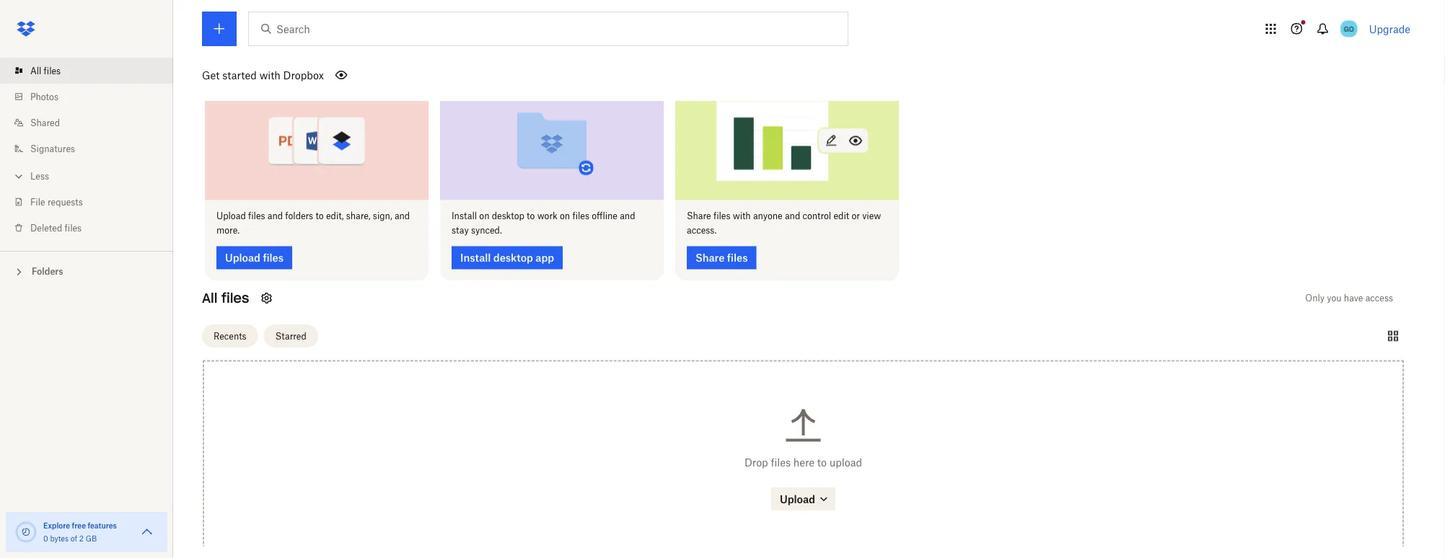 Task type: vqa. For each thing, say whether or not it's contained in the screenshot.
to to the middle
yes



Task type: describe. For each thing, give the bounding box(es) containing it.
photos
[[30, 91, 58, 102]]

share,
[[346, 211, 371, 222]]

deleted files link
[[12, 215, 173, 241]]

all files list item
[[0, 58, 173, 84]]

view
[[862, 211, 881, 222]]

2
[[79, 534, 84, 543]]

less
[[30, 171, 49, 181]]

1 vertical spatial all
[[202, 290, 217, 307]]

dropbox
[[283, 69, 324, 81]]

edit
[[834, 211, 849, 222]]

Search in folder "Dropbox" text field
[[276, 21, 818, 37]]

only
[[1305, 293, 1325, 304]]

control
[[803, 211, 831, 222]]

only you have access
[[1305, 293, 1393, 304]]

install desktop app button
[[452, 247, 563, 270]]

free
[[72, 521, 86, 530]]

drop files here to upload
[[745, 457, 862, 469]]

all files link
[[12, 58, 173, 84]]

starred button
[[264, 325, 318, 348]]

app
[[536, 252, 554, 264]]

signatures link
[[12, 136, 173, 162]]

folder settings image
[[258, 290, 275, 307]]

upgrade link
[[1369, 23, 1410, 35]]

files inside upload files and folders to edit, share, sign, and more.
[[248, 211, 265, 222]]

file requests
[[30, 197, 83, 207]]

or
[[852, 211, 860, 222]]

folders
[[285, 211, 313, 222]]

recents
[[214, 331, 246, 342]]

files inside upload files button
[[263, 252, 284, 264]]

dropbox image
[[12, 14, 40, 43]]

upload files
[[225, 252, 284, 264]]

desktop inside button
[[493, 252, 533, 264]]

photos link
[[12, 84, 173, 110]]

files inside share files 'button'
[[727, 252, 748, 264]]

edit,
[[326, 211, 344, 222]]

access
[[1365, 293, 1393, 304]]

explore free features 0 bytes of 2 gb
[[43, 521, 117, 543]]

get started with dropbox
[[202, 69, 324, 81]]

folders button
[[0, 260, 173, 282]]

go button
[[1337, 17, 1360, 40]]

files inside all files link
[[44, 65, 61, 76]]

file requests link
[[12, 189, 173, 215]]

install desktop app
[[460, 252, 554, 264]]

all inside list item
[[30, 65, 41, 76]]

synced.
[[471, 225, 502, 236]]

share files with anyone and control edit or view access.
[[687, 211, 881, 236]]

0
[[43, 534, 48, 543]]

upgrade
[[1369, 23, 1410, 35]]

sign,
[[373, 211, 392, 222]]

share files button
[[687, 247, 757, 270]]

to for drop files here to upload
[[817, 457, 827, 469]]

files inside install on desktop to work on files offline and stay synced.
[[572, 211, 589, 222]]

2 on from the left
[[560, 211, 570, 222]]

of
[[71, 534, 77, 543]]

shared
[[30, 117, 60, 128]]

go
[[1344, 24, 1354, 33]]

started
[[222, 69, 257, 81]]

1 on from the left
[[479, 211, 489, 222]]



Task type: locate. For each thing, give the bounding box(es) containing it.
desktop left app
[[493, 252, 533, 264]]

have
[[1344, 293, 1363, 304]]

with
[[259, 69, 280, 81], [733, 211, 751, 222]]

starred
[[275, 331, 306, 342]]

to left 'work'
[[527, 211, 535, 222]]

0 vertical spatial install
[[452, 211, 477, 222]]

0 vertical spatial with
[[259, 69, 280, 81]]

and inside install on desktop to work on files offline and stay synced.
[[620, 211, 635, 222]]

upload
[[216, 211, 246, 222], [225, 252, 260, 264], [780, 494, 815, 506]]

and right sign,
[[395, 211, 410, 222]]

and
[[268, 211, 283, 222], [395, 211, 410, 222], [620, 211, 635, 222], [785, 211, 800, 222]]

0 horizontal spatial all
[[30, 65, 41, 76]]

share inside 'button'
[[695, 252, 725, 264]]

folders
[[32, 266, 63, 277]]

install down synced.
[[460, 252, 491, 264]]

0 horizontal spatial on
[[479, 211, 489, 222]]

all up photos
[[30, 65, 41, 76]]

with for started
[[259, 69, 280, 81]]

deleted
[[30, 223, 62, 233]]

with left the anyone
[[733, 211, 751, 222]]

1 horizontal spatial to
[[527, 211, 535, 222]]

signatures
[[30, 143, 75, 154]]

upload inside upload dropdown button
[[780, 494, 815, 506]]

install for install on desktop to work on files offline and stay synced.
[[452, 211, 477, 222]]

desktop inside install on desktop to work on files offline and stay synced.
[[492, 211, 524, 222]]

0 horizontal spatial to
[[316, 211, 324, 222]]

share for share files
[[695, 252, 725, 264]]

1 and from the left
[[268, 211, 283, 222]]

install
[[452, 211, 477, 222], [460, 252, 491, 264]]

all up the recents
[[202, 290, 217, 307]]

files left offline
[[572, 211, 589, 222]]

1 vertical spatial with
[[733, 211, 751, 222]]

list
[[0, 49, 173, 251]]

all files inside list item
[[30, 65, 61, 76]]

on up synced.
[[479, 211, 489, 222]]

share files
[[695, 252, 748, 264]]

4 and from the left
[[785, 211, 800, 222]]

upload down drop files here to upload
[[780, 494, 815, 506]]

explore
[[43, 521, 70, 530]]

install on desktop to work on files offline and stay synced.
[[452, 211, 635, 236]]

bytes
[[50, 534, 69, 543]]

share up access. at the left of the page
[[687, 211, 711, 222]]

1 vertical spatial upload
[[225, 252, 260, 264]]

less image
[[12, 169, 26, 184]]

1 vertical spatial share
[[695, 252, 725, 264]]

file
[[30, 197, 45, 207]]

1 horizontal spatial all files
[[202, 290, 249, 307]]

all files
[[30, 65, 61, 76], [202, 290, 249, 307]]

files up folder settings icon
[[263, 252, 284, 264]]

2 vertical spatial upload
[[780, 494, 815, 506]]

quota usage element
[[14, 521, 38, 544]]

recents button
[[202, 325, 258, 348]]

upload inside upload files and folders to edit, share, sign, and more.
[[216, 211, 246, 222]]

and left control
[[785, 211, 800, 222]]

requests
[[48, 197, 83, 207]]

offline
[[592, 211, 618, 222]]

to inside upload files and folders to edit, share, sign, and more.
[[316, 211, 324, 222]]

files up photos
[[44, 65, 61, 76]]

files right the deleted
[[65, 223, 82, 233]]

and left folders
[[268, 211, 283, 222]]

on right 'work'
[[560, 211, 570, 222]]

share
[[687, 211, 711, 222], [695, 252, 725, 264]]

with for files
[[733, 211, 751, 222]]

and right offline
[[620, 211, 635, 222]]

all files up photos
[[30, 65, 61, 76]]

0 vertical spatial share
[[687, 211, 711, 222]]

deleted files
[[30, 223, 82, 233]]

gb
[[86, 534, 97, 543]]

to inside install on desktop to work on files offline and stay synced.
[[527, 211, 535, 222]]

desktop up synced.
[[492, 211, 524, 222]]

and inside share files with anyone and control edit or view access.
[[785, 211, 800, 222]]

with inside share files with anyone and control edit or view access.
[[733, 211, 751, 222]]

1 horizontal spatial on
[[560, 211, 570, 222]]

on
[[479, 211, 489, 222], [560, 211, 570, 222]]

upload button
[[771, 488, 835, 511]]

1 vertical spatial all files
[[202, 290, 249, 307]]

files up access. at the left of the page
[[713, 211, 730, 222]]

0 horizontal spatial all files
[[30, 65, 61, 76]]

to for install on desktop to work on files offline and stay synced.
[[527, 211, 535, 222]]

work
[[537, 211, 558, 222]]

2 horizontal spatial to
[[817, 457, 827, 469]]

upload files and folders to edit, share, sign, and more.
[[216, 211, 410, 236]]

1 vertical spatial install
[[460, 252, 491, 264]]

files left here
[[771, 457, 791, 469]]

upload up more.
[[216, 211, 246, 222]]

all
[[30, 65, 41, 76], [202, 290, 217, 307]]

share down access. at the left of the page
[[695, 252, 725, 264]]

2 and from the left
[[395, 211, 410, 222]]

desktop
[[492, 211, 524, 222], [493, 252, 533, 264]]

files
[[44, 65, 61, 76], [248, 211, 265, 222], [572, 211, 589, 222], [713, 211, 730, 222], [65, 223, 82, 233], [263, 252, 284, 264], [727, 252, 748, 264], [221, 290, 249, 307], [771, 457, 791, 469]]

0 vertical spatial all files
[[30, 65, 61, 76]]

access.
[[687, 225, 717, 236]]

you
[[1327, 293, 1342, 304]]

list containing all files
[[0, 49, 173, 251]]

to right here
[[817, 457, 827, 469]]

shared link
[[12, 110, 173, 136]]

install inside install on desktop to work on files offline and stay synced.
[[452, 211, 477, 222]]

1 horizontal spatial all
[[202, 290, 217, 307]]

0 horizontal spatial with
[[259, 69, 280, 81]]

files inside share files with anyone and control edit or view access.
[[713, 211, 730, 222]]

upload down more.
[[225, 252, 260, 264]]

1 vertical spatial desktop
[[493, 252, 533, 264]]

install for install desktop app
[[460, 252, 491, 264]]

3 and from the left
[[620, 211, 635, 222]]

share inside share files with anyone and control edit or view access.
[[687, 211, 711, 222]]

1 horizontal spatial with
[[733, 211, 751, 222]]

files down share files with anyone and control edit or view access.
[[727, 252, 748, 264]]

0 vertical spatial upload
[[216, 211, 246, 222]]

share for share files with anyone and control edit or view access.
[[687, 211, 711, 222]]

install inside button
[[460, 252, 491, 264]]

upload files button
[[216, 247, 292, 270]]

files inside deleted files link
[[65, 223, 82, 233]]

drop
[[745, 457, 768, 469]]

upload
[[829, 457, 862, 469]]

all files up the recents
[[202, 290, 249, 307]]

with right the started at the top left of page
[[259, 69, 280, 81]]

to left the edit,
[[316, 211, 324, 222]]

get
[[202, 69, 220, 81]]

anyone
[[753, 211, 783, 222]]

upload inside upload files button
[[225, 252, 260, 264]]

features
[[88, 521, 117, 530]]

files up the upload files
[[248, 211, 265, 222]]

install up stay
[[452, 211, 477, 222]]

stay
[[452, 225, 469, 236]]

files left folder settings icon
[[221, 290, 249, 307]]

0 vertical spatial desktop
[[492, 211, 524, 222]]

0 vertical spatial all
[[30, 65, 41, 76]]

upload for upload files
[[225, 252, 260, 264]]

more.
[[216, 225, 240, 236]]

to
[[316, 211, 324, 222], [527, 211, 535, 222], [817, 457, 827, 469]]

here
[[793, 457, 814, 469]]

upload for upload files and folders to edit, share, sign, and more.
[[216, 211, 246, 222]]



